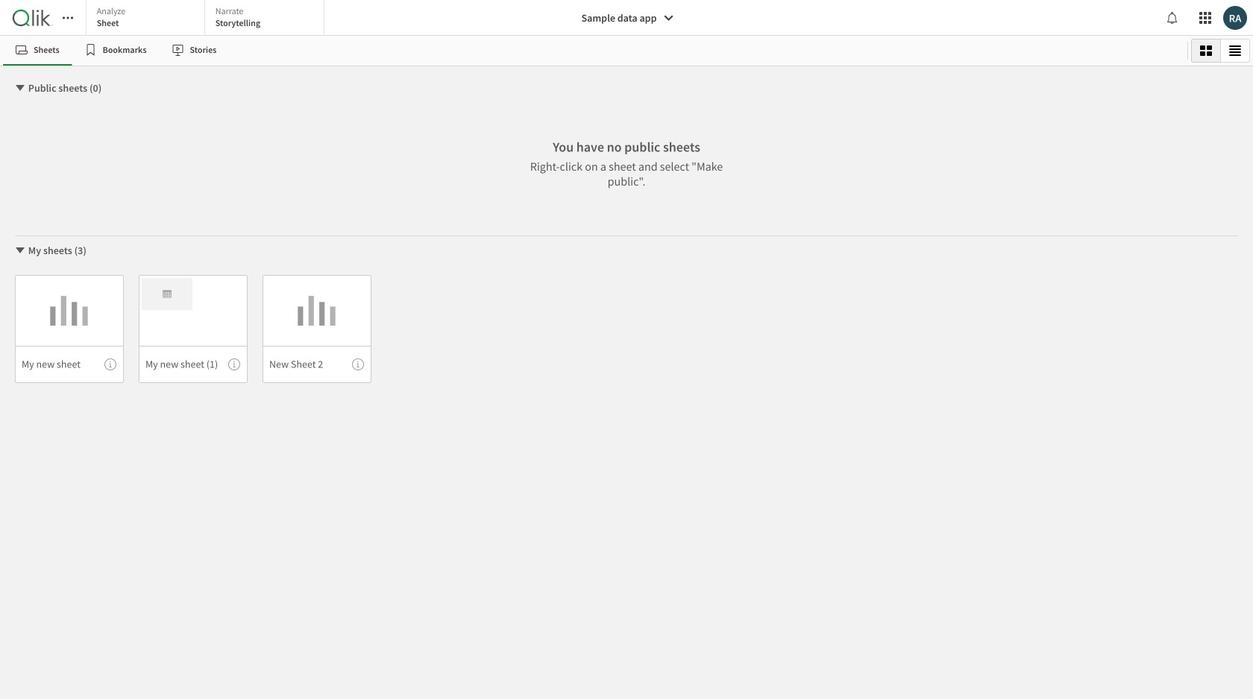 Task type: locate. For each thing, give the bounding box(es) containing it.
2 menu item from the left
[[139, 346, 248, 383]]

0 horizontal spatial menu item
[[15, 346, 124, 383]]

tooltip for menu item for new sheet 2 sheet is selected. press the spacebar or enter key to open new sheet 2 sheet. use the right and left arrow keys to navigate. element
[[352, 359, 364, 371]]

menu item
[[15, 346, 124, 383], [139, 346, 248, 383], [263, 346, 371, 383]]

2 horizontal spatial menu item
[[263, 346, 371, 383]]

my new sheet (1) sheet is selected. press the spacebar or enter key to open my new sheet (1) sheet. use the right and left arrow keys to navigate. element
[[139, 275, 248, 383]]

list view image
[[1229, 45, 1241, 57]]

tab list
[[86, 0, 328, 37], [3, 36, 1182, 66]]

3 tooltip from the left
[[352, 359, 364, 371]]

menu item for my new sheet (1) sheet is selected. press the spacebar or enter key to open my new sheet (1) sheet. use the right and left arrow keys to navigate. 'element'
[[139, 346, 248, 383]]

3 menu item from the left
[[263, 346, 371, 383]]

collapse image
[[14, 82, 26, 94]]

group
[[1191, 39, 1250, 63]]

2 tooltip from the left
[[228, 359, 240, 371]]

1 tooltip from the left
[[104, 359, 116, 371]]

2 horizontal spatial tooltip
[[352, 359, 364, 371]]

tooltip inside my new sheet (1) sheet is selected. press the spacebar or enter key to open my new sheet (1) sheet. use the right and left arrow keys to navigate. 'element'
[[228, 359, 240, 371]]

grid view image
[[1200, 45, 1212, 57]]

0 horizontal spatial tooltip
[[104, 359, 116, 371]]

menu item for new sheet 2 sheet is selected. press the spacebar or enter key to open new sheet 2 sheet. use the right and left arrow keys to navigate. element
[[263, 346, 371, 383]]

my new sheet sheet is selected. press the spacebar or enter key to open my new sheet sheet. use the right and left arrow keys to navigate. element
[[15, 275, 124, 383]]

tooltip inside new sheet 2 sheet is selected. press the spacebar or enter key to open new sheet 2 sheet. use the right and left arrow keys to navigate. element
[[352, 359, 364, 371]]

application
[[0, 0, 1253, 700]]

1 menu item from the left
[[15, 346, 124, 383]]

tooltip inside my new sheet sheet is selected. press the spacebar or enter key to open my new sheet sheet. use the right and left arrow keys to navigate. element
[[104, 359, 116, 371]]

tooltip
[[104, 359, 116, 371], [228, 359, 240, 371], [352, 359, 364, 371]]

tooltip for menu item associated with my new sheet sheet is selected. press the spacebar or enter key to open my new sheet sheet. use the right and left arrow keys to navigate. element
[[104, 359, 116, 371]]

1 horizontal spatial tooltip
[[228, 359, 240, 371]]

1 horizontal spatial menu item
[[139, 346, 248, 383]]



Task type: vqa. For each thing, say whether or not it's contained in the screenshot.
Sample data app 'element'
no



Task type: describe. For each thing, give the bounding box(es) containing it.
tooltip for menu item for my new sheet (1) sheet is selected. press the spacebar or enter key to open my new sheet (1) sheet. use the right and left arrow keys to navigate. 'element'
[[228, 359, 240, 371]]

menu item for my new sheet sheet is selected. press the spacebar or enter key to open my new sheet sheet. use the right and left arrow keys to navigate. element
[[15, 346, 124, 383]]

new sheet 2 sheet is selected. press the spacebar or enter key to open new sheet 2 sheet. use the right and left arrow keys to navigate. element
[[263, 275, 371, 383]]

collapse image
[[14, 245, 26, 257]]



